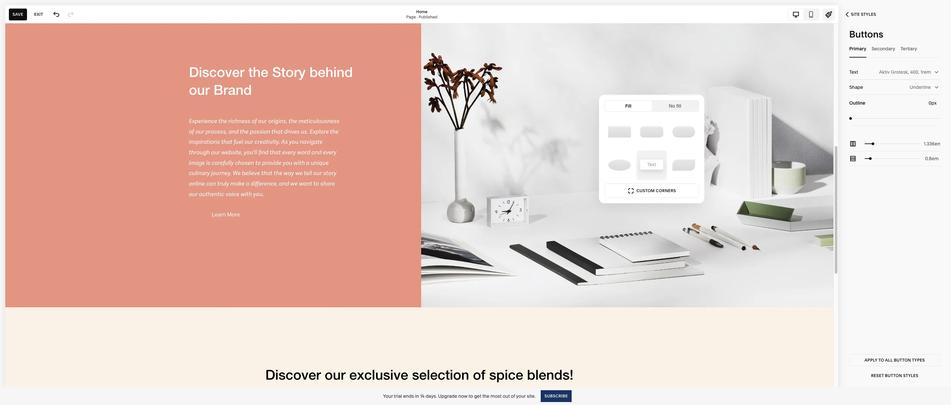 Task type: vqa. For each thing, say whether or not it's contained in the screenshot.
Upgrade
yes



Task type: locate. For each thing, give the bounding box(es) containing it.
site
[[851, 12, 860, 17]]

None range field
[[865, 137, 920, 151], [865, 152, 920, 166], [865, 137, 920, 151], [865, 152, 920, 166]]

fill button
[[605, 101, 652, 111]]

styles right button
[[904, 374, 919, 379]]

outline
[[850, 100, 866, 106]]

fill
[[626, 103, 632, 109]]

your trial ends in 14 days. upgrade now to get the most out of your site.
[[383, 394, 536, 399]]

now
[[459, 394, 468, 399]]

out
[[503, 394, 510, 399]]

2 vertical spatial tab list
[[605, 101, 699, 111]]

to
[[469, 394, 473, 399]]

underline image
[[641, 160, 663, 171]]

0 horizontal spatial styles
[[861, 12, 877, 17]]

2 horizontal spatial tab list
[[850, 40, 941, 58]]

400,
[[911, 69, 920, 75]]

pill image
[[673, 127, 696, 138]]

save
[[13, 12, 23, 17]]

0 horizontal spatial tab list
[[605, 101, 699, 111]]

tertiary
[[901, 46, 917, 52]]

no fill button
[[652, 101, 699, 111]]

no fill
[[669, 103, 682, 109]]

corners
[[656, 188, 676, 193]]

aktiv
[[879, 69, 890, 75]]

tab list
[[789, 9, 819, 20], [850, 40, 941, 58], [605, 101, 699, 111]]

1 vertical spatial tab list
[[850, 40, 941, 58]]

text
[[850, 69, 859, 75]]

get
[[474, 394, 482, 399]]

exit button
[[31, 8, 47, 20]]

shape
[[850, 84, 864, 90]]

most
[[491, 394, 502, 399]]

oval image
[[608, 160, 631, 171]]

styles inside button
[[904, 374, 919, 379]]

styles
[[861, 12, 877, 17], [904, 374, 919, 379]]

styles right site
[[861, 12, 877, 17]]

home page · published
[[406, 9, 438, 19]]

grotesk,
[[891, 69, 909, 75]]

0 vertical spatial styles
[[861, 12, 877, 17]]

exit
[[34, 12, 43, 17]]

site styles button
[[839, 7, 884, 22]]

1 horizontal spatial styles
[[904, 374, 919, 379]]

0 vertical spatial tab list
[[789, 9, 819, 20]]

None text field
[[924, 140, 941, 148], [924, 155, 941, 162], [924, 140, 941, 148], [924, 155, 941, 162]]

ends
[[403, 394, 414, 399]]

published
[[419, 14, 438, 19]]

upgrade
[[438, 394, 457, 399]]

outline element
[[850, 95, 941, 126]]

custom corners
[[637, 188, 676, 193]]

site.
[[527, 394, 536, 399]]

custom corners button
[[605, 184, 699, 198]]

page
[[406, 14, 416, 19]]

primary
[[850, 46, 867, 52]]

1 vertical spatial styles
[[904, 374, 919, 379]]

of
[[511, 394, 515, 399]]

reset
[[871, 374, 884, 379]]

1 horizontal spatial tab list
[[789, 9, 819, 20]]

secondary
[[872, 46, 896, 52]]



Task type: describe. For each thing, give the bounding box(es) containing it.
[object Object] text field
[[929, 99, 939, 107]]

site styles
[[851, 12, 877, 17]]

save button
[[9, 8, 27, 20]]

14
[[420, 394, 425, 399]]

petal image
[[673, 160, 696, 171]]

underline
[[910, 84, 931, 90]]

1rem
[[921, 69, 931, 75]]

tertiary button
[[901, 40, 917, 58]]

fill
[[677, 103, 682, 109]]

reset button styles
[[871, 374, 919, 379]]

rounded rectangle image
[[641, 127, 663, 138]]

aktiv grotesk, 400, 1rem
[[879, 69, 931, 75]]

trial
[[394, 394, 402, 399]]

[object Object] range field
[[850, 111, 941, 126]]

no
[[669, 103, 675, 109]]

tab list containing fill
[[605, 101, 699, 111]]

the
[[483, 394, 490, 399]]

reset button styles button
[[850, 370, 941, 382]]

custom
[[637, 188, 655, 193]]

your
[[516, 394, 526, 399]]

buttons
[[850, 29, 884, 40]]

in
[[415, 394, 419, 399]]

your
[[383, 394, 393, 399]]

secondary button
[[872, 40, 896, 58]]

home
[[416, 9, 428, 14]]

·
[[417, 14, 418, 19]]

days.
[[426, 394, 437, 399]]

square image
[[608, 127, 631, 138]]

primary button
[[850, 40, 867, 58]]

button
[[885, 374, 902, 379]]

styles inside 'button'
[[861, 12, 877, 17]]

tab list containing primary
[[850, 40, 941, 58]]



